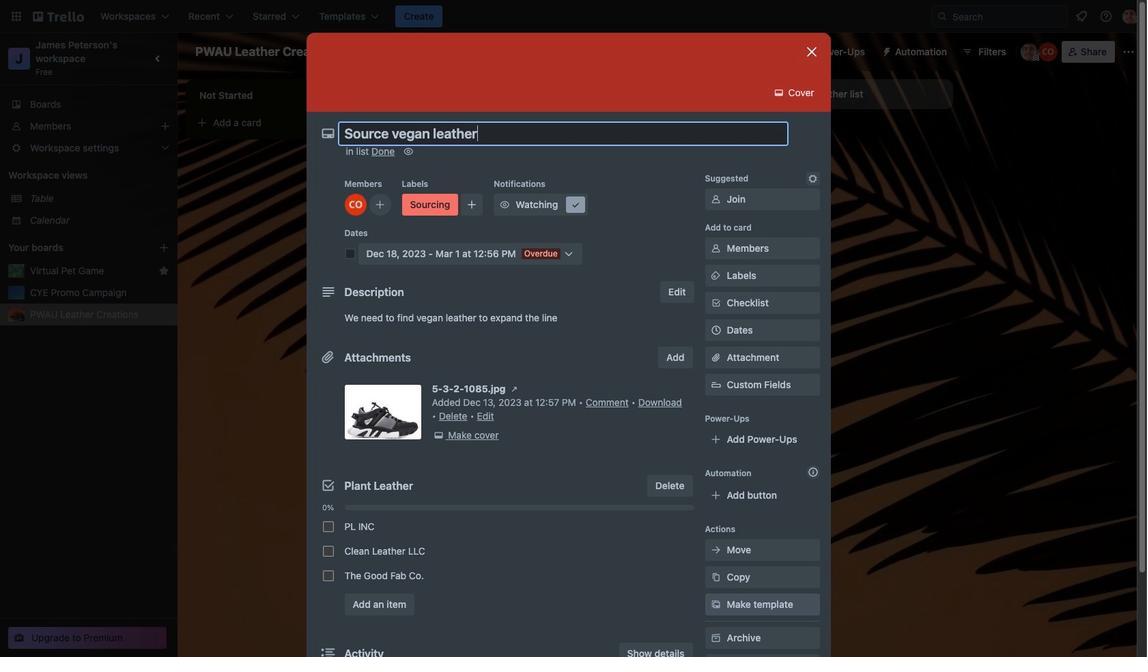Task type: locate. For each thing, give the bounding box(es) containing it.
0 notifications image
[[1074, 8, 1090, 25]]

close dialog image
[[804, 44, 820, 60]]

1 horizontal spatial color: bold red, title: "sourcing" element
[[587, 142, 615, 148]]

0 vertical spatial color: bold red, title: "sourcing" element
[[587, 142, 615, 148]]

james peterson (jamespeterson93) image
[[1021, 42, 1040, 61]]

0 horizontal spatial color: bold red, title: "sourcing" element
[[402, 194, 458, 216]]

group
[[317, 515, 694, 589]]

primary element
[[0, 0, 1147, 33]]

Mark due date as complete checkbox
[[345, 249, 355, 260]]

Board name text field
[[189, 41, 346, 63]]

None text field
[[338, 122, 789, 146]]

0 vertical spatial christina overa (christinaovera) image
[[1039, 42, 1058, 61]]

sm image
[[806, 172, 820, 186], [498, 198, 512, 212], [709, 242, 723, 255], [709, 269, 723, 283], [709, 544, 723, 557], [709, 571, 723, 585], [709, 598, 723, 612], [709, 632, 723, 645]]

sm image
[[876, 41, 895, 60], [772, 86, 786, 100], [402, 145, 415, 158], [709, 193, 723, 206], [569, 198, 583, 212], [508, 382, 522, 396], [432, 429, 446, 443]]

1 vertical spatial create from template… image
[[544, 261, 555, 272]]

christina overa (christinaovera) image left add members to card icon
[[345, 194, 366, 216]]

None checkbox
[[606, 167, 708, 183], [393, 178, 441, 194], [323, 522, 334, 533], [323, 546, 334, 557], [606, 167, 708, 183], [393, 178, 441, 194], [323, 522, 334, 533], [323, 546, 334, 557]]

0 horizontal spatial christina overa (christinaovera) image
[[345, 194, 366, 216]]

open information menu image
[[1100, 10, 1113, 23]]

christina overa (christinaovera) image down "search" field
[[1039, 42, 1058, 61]]

color: bold red, title: "sourcing" element
[[587, 142, 615, 148], [402, 194, 458, 216]]

1 vertical spatial christina overa (christinaovera) image
[[345, 194, 366, 216]]

james peterson (jamespeterson93) image
[[1123, 8, 1139, 25]]

0 vertical spatial create from template… image
[[350, 117, 361, 128]]

create from template… image
[[350, 117, 361, 128], [544, 261, 555, 272]]

0 horizontal spatial create from template… image
[[350, 117, 361, 128]]

None checkbox
[[323, 571, 334, 582]]

christina overa (christinaovera) image
[[1039, 42, 1058, 61], [345, 194, 366, 216]]



Task type: describe. For each thing, give the bounding box(es) containing it.
show menu image
[[1122, 45, 1136, 59]]

Search field
[[932, 5, 1068, 27]]

create from template… image
[[738, 239, 749, 250]]

your boards with 3 items element
[[8, 240, 138, 256]]

add board image
[[158, 242, 169, 253]]

christina overa (christinaovera) image
[[732, 205, 749, 221]]

search image
[[937, 11, 948, 22]]

1 vertical spatial color: bold red, title: "sourcing" element
[[402, 194, 458, 216]]

1 horizontal spatial create from template… image
[[544, 261, 555, 272]]

add members to card image
[[375, 198, 386, 212]]

starred icon image
[[158, 266, 169, 277]]

1 horizontal spatial christina overa (christinaovera) image
[[1039, 42, 1058, 61]]



Task type: vqa. For each thing, say whether or not it's contained in the screenshot.
Next IMAGE
no



